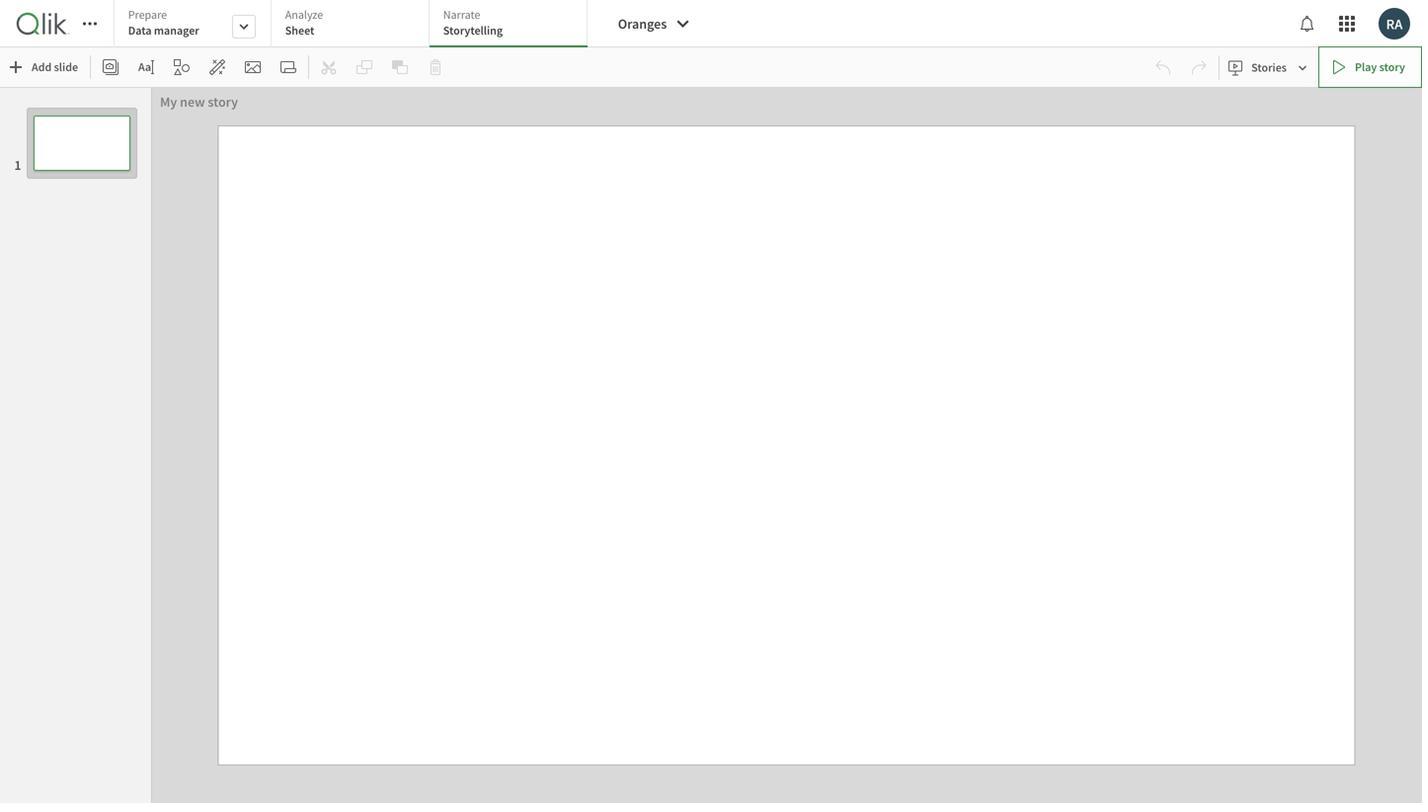 Task type: describe. For each thing, give the bounding box(es) containing it.
tab list inside ra application
[[113, 0, 594, 49]]

storytelling
[[443, 23, 503, 38]]

media objects image
[[245, 59, 261, 75]]

add slide button
[[4, 51, 86, 83]]

stories button
[[1224, 52, 1315, 83]]

ra application
[[0, 0, 1422, 803]]

add
[[32, 59, 52, 75]]

narrate storytelling
[[443, 7, 503, 38]]

data
[[128, 23, 152, 38]]

oranges button
[[602, 8, 703, 40]]

text objects image
[[138, 59, 154, 75]]

prepare
[[128, 7, 167, 22]]

play story button
[[1319, 46, 1422, 88]]

snapshot library image
[[103, 59, 119, 75]]



Task type: vqa. For each thing, say whether or not it's contained in the screenshot.
No
no



Task type: locate. For each thing, give the bounding box(es) containing it.
0 vertical spatial story
[[1380, 59, 1406, 75]]

stories
[[1252, 60, 1287, 75]]

sheet
[[285, 23, 314, 38]]

story inside play story button
[[1380, 59, 1406, 75]]

new
[[180, 93, 205, 111]]

ra
[[1386, 15, 1403, 33]]

story right play
[[1380, 59, 1406, 75]]

analyze
[[285, 7, 323, 22]]

ra button
[[1379, 8, 1410, 40]]

tab list containing prepare
[[113, 0, 594, 49]]

manager
[[154, 23, 199, 38]]

story
[[1380, 59, 1406, 75], [208, 93, 238, 111]]

my new story
[[160, 93, 238, 111]]

1 vertical spatial story
[[208, 93, 238, 111]]

story right new
[[208, 93, 238, 111]]

slide
[[54, 59, 78, 75]]

sheet library image
[[281, 59, 296, 75]]

1 horizontal spatial story
[[1380, 59, 1406, 75]]

play story
[[1355, 59, 1406, 75]]

oranges
[[618, 15, 667, 33]]

my
[[160, 93, 177, 111]]

play
[[1355, 59, 1377, 75]]

analyze sheet
[[285, 7, 323, 38]]

narrate
[[443, 7, 480, 22]]

prepare data manager
[[128, 7, 199, 38]]

shapes library image
[[174, 59, 190, 75]]

effects library image
[[209, 59, 225, 75]]

tab list
[[113, 0, 594, 49]]

add slide
[[32, 59, 78, 75]]

0 horizontal spatial story
[[208, 93, 238, 111]]



